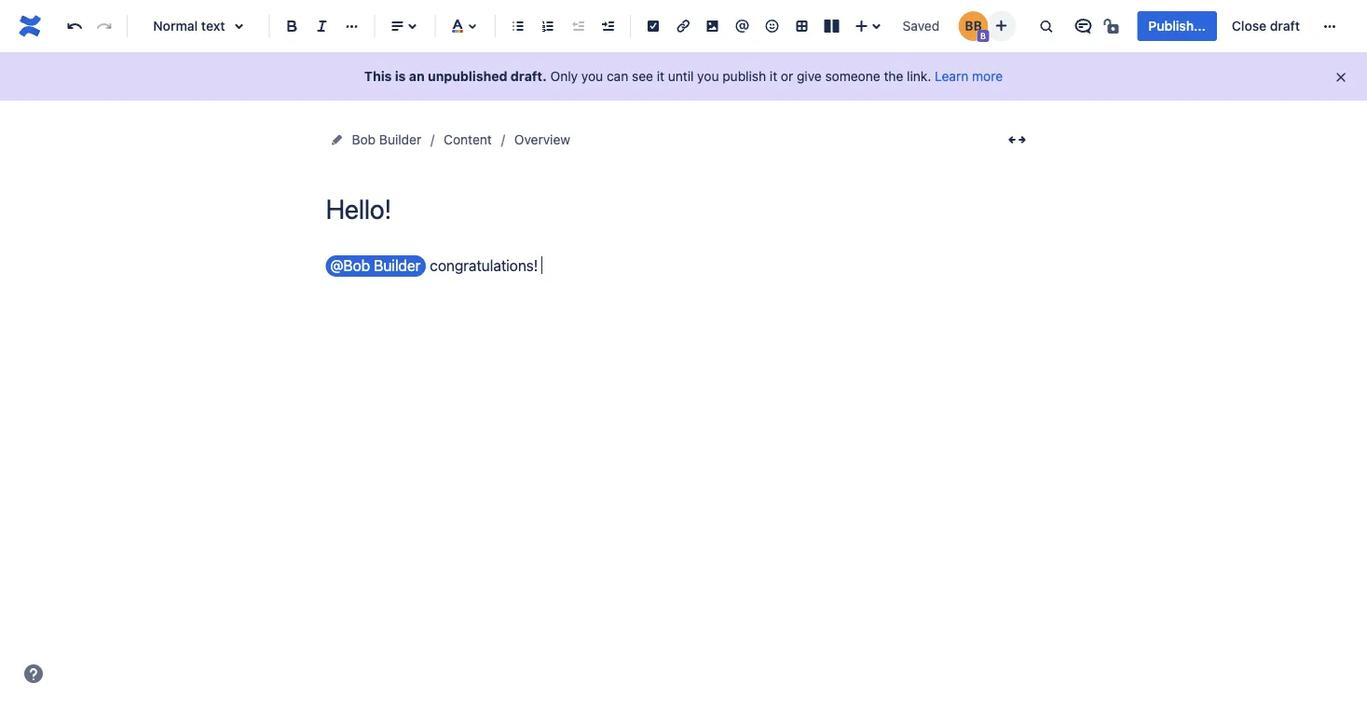 Task type: vqa. For each thing, say whether or not it's contained in the screenshot.
SoftComply
no



Task type: locate. For each thing, give the bounding box(es) containing it.
outdent ⇧tab image
[[567, 15, 589, 37]]

see
[[632, 69, 653, 84]]

0 horizontal spatial you
[[582, 69, 603, 84]]

give
[[797, 69, 822, 84]]

1 horizontal spatial you
[[698, 69, 719, 84]]

until
[[668, 69, 694, 84]]

an
[[409, 69, 425, 84]]

draft
[[1271, 18, 1301, 34]]

builder right 'bob'
[[379, 132, 422, 147]]

1 horizontal spatial it
[[770, 69, 778, 84]]

close draft
[[1232, 18, 1301, 34]]

you left can
[[582, 69, 603, 84]]

2 it from the left
[[770, 69, 778, 84]]

0 horizontal spatial it
[[657, 69, 665, 84]]

close
[[1232, 18, 1267, 34]]

learn
[[935, 69, 969, 84]]

can
[[607, 69, 629, 84]]

it left the "or"
[[770, 69, 778, 84]]

numbered list ⌘⇧7 image
[[537, 15, 559, 37]]

you
[[582, 69, 603, 84], [698, 69, 719, 84]]

bob builder link
[[352, 129, 422, 151]]

bob
[[352, 132, 376, 147]]

builder inside main content area, start typing to enter text. text box
[[374, 256, 421, 274]]

normal
[[153, 18, 198, 34]]

it right the "see"
[[657, 69, 665, 84]]

publish...
[[1149, 18, 1206, 34]]

emoji image
[[761, 15, 784, 37]]

make page full-width image
[[1006, 129, 1029, 151]]

confluence image
[[15, 11, 45, 41]]

saved
[[903, 18, 940, 34]]

@bob
[[330, 256, 370, 274]]

1 vertical spatial builder
[[374, 256, 421, 274]]

builder
[[379, 132, 422, 147], [374, 256, 421, 274]]

overview link
[[514, 129, 571, 151]]

it
[[657, 69, 665, 84], [770, 69, 778, 84]]

or
[[781, 69, 794, 84]]

you right until
[[698, 69, 719, 84]]

the
[[884, 69, 904, 84]]

content link
[[444, 129, 492, 151]]

is
[[395, 69, 406, 84]]

0 vertical spatial builder
[[379, 132, 422, 147]]

undo ⌘z image
[[63, 15, 86, 37]]

bold ⌘b image
[[281, 15, 304, 37]]

Main content area, start typing to enter text. text field
[[326, 253, 1034, 278]]

this
[[364, 69, 392, 84]]

table image
[[791, 15, 813, 37]]

@bob builder congratulations!
[[330, 256, 542, 274]]

learn more link
[[935, 69, 1003, 84]]

builder right @bob
[[374, 256, 421, 274]]

confluence image
[[15, 11, 45, 41]]

unpublished
[[428, 69, 508, 84]]



Task type: describe. For each thing, give the bounding box(es) containing it.
1 you from the left
[[582, 69, 603, 84]]

redo ⌘⇧z image
[[93, 15, 116, 37]]

invite to edit image
[[990, 14, 1013, 37]]

builder for bob
[[379, 132, 422, 147]]

2 you from the left
[[698, 69, 719, 84]]

overview
[[514, 132, 571, 147]]

italic ⌘i image
[[311, 15, 333, 37]]

indent tab image
[[597, 15, 619, 37]]

mention image
[[732, 15, 754, 37]]

more
[[972, 69, 1003, 84]]

layouts image
[[821, 15, 843, 37]]

bob builder image
[[959, 11, 989, 41]]

normal text
[[153, 18, 225, 34]]

comment icon image
[[1072, 15, 1095, 37]]

action item image
[[642, 15, 665, 37]]

more formatting image
[[341, 15, 363, 37]]

bullet list ⌘⇧8 image
[[507, 15, 530, 37]]

content
[[444, 132, 492, 147]]

align left image
[[386, 15, 409, 37]]

congratulations!
[[430, 256, 538, 274]]

text
[[201, 18, 225, 34]]

close draft button
[[1221, 11, 1312, 41]]

Give this page a title text field
[[326, 194, 1034, 225]]

move this page image
[[330, 132, 344, 147]]

this is an unpublished draft. only you can see it until you publish it or give someone the link. learn more
[[364, 69, 1003, 84]]

link.
[[907, 69, 932, 84]]

help image
[[22, 663, 45, 685]]

publish
[[723, 69, 766, 84]]

someone
[[826, 69, 881, 84]]

builder for @bob
[[374, 256, 421, 274]]

more image
[[1319, 15, 1342, 37]]

normal text button
[[135, 6, 262, 47]]

dismiss image
[[1334, 70, 1349, 85]]

only
[[551, 69, 578, 84]]

no restrictions image
[[1102, 15, 1125, 37]]

add image, video, or file image
[[702, 15, 724, 37]]

1 it from the left
[[657, 69, 665, 84]]

publish... button
[[1138, 11, 1217, 41]]

draft.
[[511, 69, 547, 84]]

link image
[[672, 15, 694, 37]]

find and replace image
[[1035, 15, 1058, 37]]

bob builder
[[352, 132, 422, 147]]



